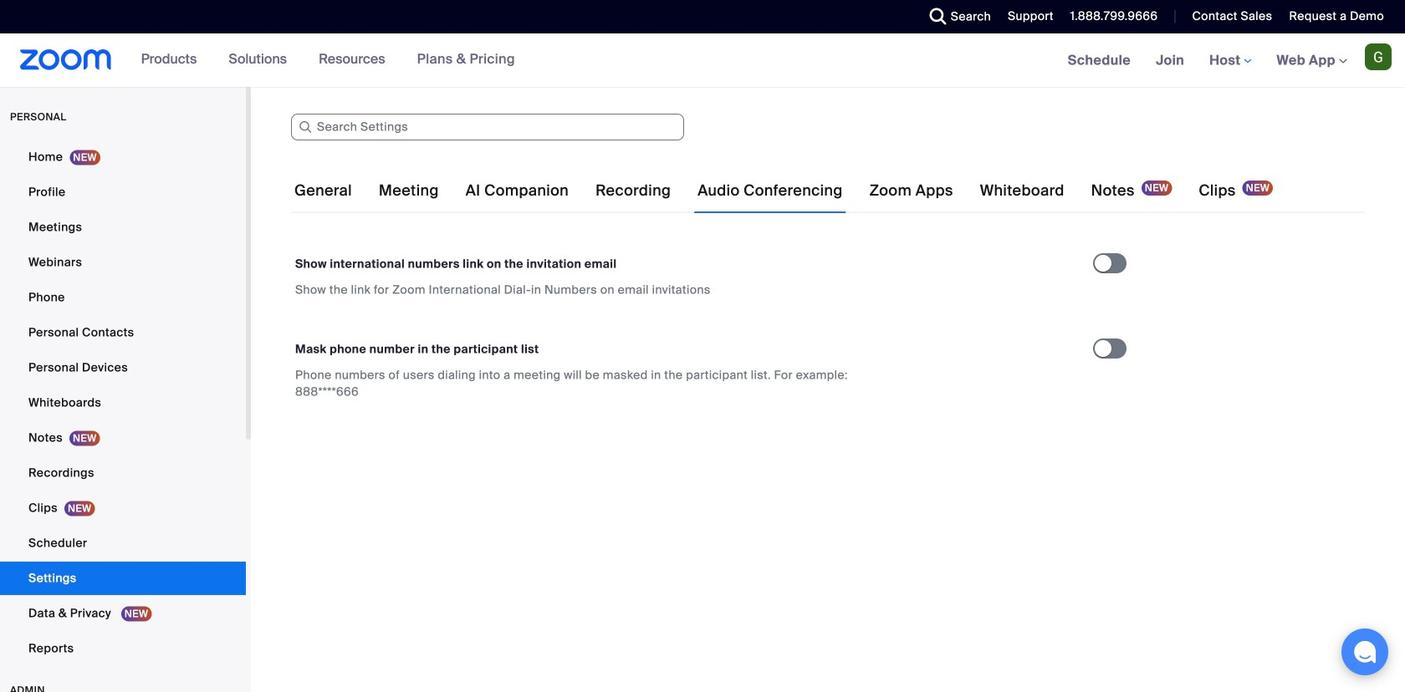 Task type: locate. For each thing, give the bounding box(es) containing it.
zoom logo image
[[20, 49, 112, 70]]

Search Settings text field
[[291, 114, 684, 141]]

profile picture image
[[1365, 43, 1392, 70]]

banner
[[0, 33, 1405, 88]]

personal menu menu
[[0, 141, 246, 667]]



Task type: describe. For each thing, give the bounding box(es) containing it.
open chat image
[[1353, 641, 1377, 664]]

product information navigation
[[128, 33, 528, 87]]

meetings navigation
[[1055, 33, 1405, 88]]

tabs of my account settings page tab list
[[291, 167, 1277, 214]]



Task type: vqa. For each thing, say whether or not it's contained in the screenshot.
The Personal Menu menu at the left of page
yes



